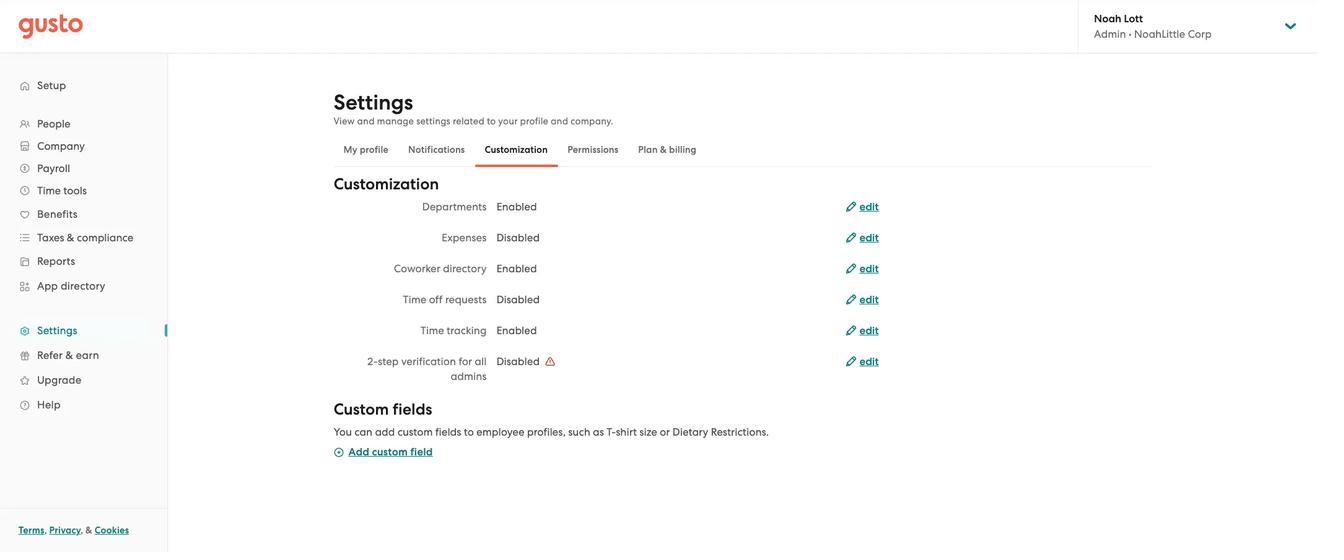 Task type: describe. For each thing, give the bounding box(es) containing it.
related
[[453, 116, 485, 127]]

departments
[[422, 201, 487, 213]]

custom
[[334, 400, 389, 420]]

noah lott admin • noahlittle corp
[[1095, 12, 1212, 40]]

help link
[[12, 394, 155, 417]]

0 horizontal spatial to
[[464, 426, 474, 439]]

2-
[[367, 356, 378, 368]]

edit button for directory
[[846, 262, 879, 277]]

edit button for tracking
[[846, 324, 879, 339]]

off
[[429, 294, 443, 306]]

privacy link
[[49, 526, 81, 537]]

home image
[[19, 14, 83, 39]]

payroll
[[37, 162, 70, 175]]

edit for tracking
[[860, 325, 879, 338]]

reports
[[37, 255, 75, 268]]

time for time tools
[[37, 185, 61, 197]]

dietary
[[673, 426, 709, 439]]

cookies button
[[95, 524, 129, 539]]

2 edit from the top
[[860, 232, 879, 245]]

edit button for off
[[846, 293, 879, 308]]

add
[[349, 446, 370, 459]]

edit for directory
[[860, 263, 879, 276]]

my
[[344, 144, 358, 156]]

& left cookies
[[86, 526, 92, 537]]

enabled for coworker directory
[[497, 263, 537, 275]]

settings link
[[12, 320, 155, 342]]

manage
[[377, 116, 414, 127]]

people
[[37, 118, 70, 130]]

terms
[[19, 526, 44, 537]]

app
[[37, 280, 58, 293]]

requests
[[445, 294, 487, 306]]

privacy
[[49, 526, 81, 537]]

permissions button
[[558, 135, 629, 165]]

tracking
[[447, 325, 487, 337]]

add custom field link
[[334, 446, 433, 459]]

1 horizontal spatial fields
[[436, 426, 461, 439]]

size
[[640, 426, 658, 439]]

profile inside button
[[360, 144, 389, 156]]

verification
[[402, 356, 456, 368]]

disabled for 2-step verification for all admins
[[497, 356, 543, 368]]

setup link
[[12, 74, 155, 97]]

add custom field
[[349, 446, 433, 459]]

notifications button
[[399, 135, 475, 165]]

settings for settings
[[37, 325, 77, 337]]

taxes & compliance button
[[12, 227, 155, 249]]

directory for coworker directory
[[443, 263, 487, 275]]

plan & billing button
[[629, 135, 707, 165]]

noahlittle
[[1135, 28, 1186, 40]]

& for earn
[[66, 350, 73, 362]]

permissions
[[568, 144, 619, 156]]

employee
[[477, 426, 525, 439]]

time tools button
[[12, 180, 155, 202]]

notifications
[[409, 144, 465, 156]]

benefits
[[37, 208, 78, 221]]

1 and from the left
[[357, 116, 375, 127]]

payroll button
[[12, 157, 155, 180]]

list containing people
[[0, 113, 167, 418]]

customization inside 'button'
[[485, 144, 548, 156]]

gusto navigation element
[[0, 53, 167, 438]]

can
[[355, 426, 373, 439]]

app directory
[[37, 280, 105, 293]]

0 vertical spatial fields
[[393, 400, 432, 420]]

to inside settings view and manage settings related to your profile and company.
[[487, 116, 496, 127]]

shirt
[[616, 426, 637, 439]]

refer & earn
[[37, 350, 99, 362]]

2 edit button from the top
[[846, 231, 879, 246]]

people button
[[12, 113, 155, 135]]

terms link
[[19, 526, 44, 537]]

coworker directory
[[394, 263, 487, 275]]

company
[[37, 140, 85, 152]]

or
[[660, 426, 670, 439]]

plan & billing
[[639, 144, 697, 156]]

upgrade link
[[12, 369, 155, 392]]

time off requests
[[403, 294, 487, 306]]

0 vertical spatial custom
[[398, 426, 433, 439]]

1 vertical spatial custom
[[372, 446, 408, 459]]

plan
[[639, 144, 658, 156]]

& for billing
[[660, 144, 667, 156]]

0 horizontal spatial customization
[[334, 175, 439, 194]]

as
[[593, 426, 604, 439]]



Task type: locate. For each thing, give the bounding box(es) containing it.
4 edit from the top
[[860, 294, 879, 307]]

2 disabled from the top
[[497, 294, 540, 306]]

app directory link
[[12, 275, 155, 298]]

0 vertical spatial enabled
[[497, 201, 537, 213]]

&
[[660, 144, 667, 156], [67, 232, 74, 244], [66, 350, 73, 362], [86, 526, 92, 537]]

settings up manage
[[334, 90, 413, 115]]

fields up add
[[393, 400, 432, 420]]

directory down 'reports' link
[[61, 280, 105, 293]]

edit button
[[846, 200, 879, 215], [846, 231, 879, 246], [846, 262, 879, 277], [846, 293, 879, 308], [846, 324, 879, 339], [846, 355, 879, 370]]

customization button
[[475, 135, 558, 165]]

directory
[[443, 263, 487, 275], [61, 280, 105, 293]]

0 horizontal spatial and
[[357, 116, 375, 127]]

refer & earn link
[[12, 345, 155, 367]]

disabled right requests
[[497, 294, 540, 306]]

edit
[[860, 201, 879, 214], [860, 232, 879, 245], [860, 263, 879, 276], [860, 294, 879, 307], [860, 325, 879, 338], [860, 356, 879, 369]]

5 edit from the top
[[860, 325, 879, 338]]

1 edit button from the top
[[846, 200, 879, 215]]

0 horizontal spatial ,
[[44, 526, 47, 537]]

directory inside list
[[61, 280, 105, 293]]

t-
[[607, 426, 616, 439]]

1 disabled from the top
[[497, 232, 540, 244]]

cookies
[[95, 526, 129, 537]]

2 vertical spatial enabled
[[497, 325, 537, 337]]

settings for settings view and manage settings related to your profile and company.
[[334, 90, 413, 115]]

& left the earn
[[66, 350, 73, 362]]

refer
[[37, 350, 63, 362]]

your
[[499, 116, 518, 127]]

and
[[357, 116, 375, 127], [551, 116, 569, 127]]

step
[[378, 356, 399, 368]]

1 horizontal spatial ,
[[81, 526, 83, 537]]

reports link
[[12, 250, 155, 273]]

3 enabled from the top
[[497, 325, 537, 337]]

settings inside "settings" link
[[37, 325, 77, 337]]

you
[[334, 426, 352, 439]]

customization down my profile
[[334, 175, 439, 194]]

1 vertical spatial profile
[[360, 144, 389, 156]]

custom fields
[[334, 400, 432, 420]]

company button
[[12, 135, 155, 157]]

benefits link
[[12, 203, 155, 226]]

upgrade
[[37, 374, 82, 387]]

settings
[[334, 90, 413, 115], [37, 325, 77, 337]]

company.
[[571, 116, 614, 127]]

customization
[[485, 144, 548, 156], [334, 175, 439, 194]]

1 edit from the top
[[860, 201, 879, 214]]

settings tabs tab list
[[334, 133, 1152, 167]]

1 vertical spatial fields
[[436, 426, 461, 439]]

3 disabled from the top
[[497, 356, 543, 368]]

& right taxes
[[67, 232, 74, 244]]

1 horizontal spatial profile
[[520, 116, 549, 127]]

3 edit from the top
[[860, 263, 879, 276]]

terms , privacy , & cookies
[[19, 526, 129, 537]]

1 vertical spatial settings
[[37, 325, 77, 337]]

edit button for step
[[846, 355, 879, 370]]

1 horizontal spatial directory
[[443, 263, 487, 275]]

time inside time tools 'dropdown button'
[[37, 185, 61, 197]]

noah
[[1095, 12, 1122, 25]]

coworker
[[394, 263, 441, 275]]

all
[[475, 356, 487, 368]]

fields left employee
[[436, 426, 461, 439]]

2 vertical spatial disabled
[[497, 356, 543, 368]]

0 vertical spatial time
[[37, 185, 61, 197]]

profile inside settings view and manage settings related to your profile and company.
[[520, 116, 549, 127]]

& inside dropdown button
[[67, 232, 74, 244]]

time left off
[[403, 294, 427, 306]]

taxes & compliance
[[37, 232, 134, 244]]

2 enabled from the top
[[497, 263, 537, 275]]

my profile button
[[334, 135, 399, 165]]

1 horizontal spatial settings
[[334, 90, 413, 115]]

4 edit button from the top
[[846, 293, 879, 308]]

to left employee
[[464, 426, 474, 439]]

settings up refer at bottom
[[37, 325, 77, 337]]

1 horizontal spatial customization
[[485, 144, 548, 156]]

profiles,
[[527, 426, 566, 439]]

enabled for departments
[[497, 201, 537, 213]]

disabled
[[497, 232, 540, 244], [497, 294, 540, 306], [497, 356, 543, 368]]

profile right "my"
[[360, 144, 389, 156]]

0 vertical spatial disabled
[[497, 232, 540, 244]]

•
[[1129, 28, 1132, 40]]

time for time off requests
[[403, 294, 427, 306]]

directory for app directory
[[61, 280, 105, 293]]

time for time tracking
[[421, 325, 444, 337]]

for
[[459, 356, 472, 368]]

custom down add
[[372, 446, 408, 459]]

disabled left "module__icon___go7vc"
[[497, 356, 543, 368]]

field
[[411, 446, 433, 459]]

2-step verification for all admins
[[367, 356, 487, 383]]

0 horizontal spatial fields
[[393, 400, 432, 420]]

expenses
[[442, 232, 487, 244]]

, left cookies
[[81, 526, 83, 537]]

time tools
[[37, 185, 87, 197]]

disabled right the expenses
[[497, 232, 540, 244]]

compliance
[[77, 232, 134, 244]]

2 and from the left
[[551, 116, 569, 127]]

time down off
[[421, 325, 444, 337]]

and right view
[[357, 116, 375, 127]]

2 , from the left
[[81, 526, 83, 537]]

1 vertical spatial customization
[[334, 175, 439, 194]]

admins
[[451, 371, 487, 383]]

disabled for time off requests
[[497, 294, 540, 306]]

1 vertical spatial to
[[464, 426, 474, 439]]

corp
[[1189, 28, 1212, 40]]

2 vertical spatial time
[[421, 325, 444, 337]]

tools
[[63, 185, 87, 197]]

add
[[375, 426, 395, 439]]

& inside button
[[660, 144, 667, 156]]

such
[[569, 426, 591, 439]]

0 vertical spatial profile
[[520, 116, 549, 127]]

billing
[[670, 144, 697, 156]]

1 vertical spatial disabled
[[497, 294, 540, 306]]

custom up field at the left bottom
[[398, 426, 433, 439]]

1 , from the left
[[44, 526, 47, 537]]

settings view and manage settings related to your profile and company.
[[334, 90, 614, 127]]

1 vertical spatial enabled
[[497, 263, 537, 275]]

1 vertical spatial time
[[403, 294, 427, 306]]

directory down the expenses
[[443, 263, 487, 275]]

3 edit button from the top
[[846, 262, 879, 277]]

settings inside settings view and manage settings related to your profile and company.
[[334, 90, 413, 115]]

help
[[37, 399, 61, 412]]

0 vertical spatial to
[[487, 116, 496, 127]]

earn
[[76, 350, 99, 362]]

and left company.
[[551, 116, 569, 127]]

0 vertical spatial customization
[[485, 144, 548, 156]]

list
[[0, 113, 167, 418]]

,
[[44, 526, 47, 537], [81, 526, 83, 537]]

1 horizontal spatial to
[[487, 116, 496, 127]]

settings
[[417, 116, 451, 127]]

to
[[487, 116, 496, 127], [464, 426, 474, 439]]

profile right your
[[520, 116, 549, 127]]

0 horizontal spatial directory
[[61, 280, 105, 293]]

profile
[[520, 116, 549, 127], [360, 144, 389, 156]]

enabled
[[497, 201, 537, 213], [497, 263, 537, 275], [497, 325, 537, 337]]

view
[[334, 116, 355, 127]]

setup
[[37, 79, 66, 92]]

enabled for time tracking
[[497, 325, 537, 337]]

6 edit from the top
[[860, 356, 879, 369]]

admin
[[1095, 28, 1127, 40]]

& for compliance
[[67, 232, 74, 244]]

module__icon___go7vc image
[[546, 357, 556, 367]]

& right plan
[[660, 144, 667, 156]]

time down payroll
[[37, 185, 61, 197]]

my profile
[[344, 144, 389, 156]]

customization down your
[[485, 144, 548, 156]]

0 vertical spatial directory
[[443, 263, 487, 275]]

0 vertical spatial settings
[[334, 90, 413, 115]]

disabled for expenses
[[497, 232, 540, 244]]

5 edit button from the top
[[846, 324, 879, 339]]

0 horizontal spatial settings
[[37, 325, 77, 337]]

time tracking
[[421, 325, 487, 337]]

, left "privacy"
[[44, 526, 47, 537]]

you can add custom fields to employee profiles, such as t-shirt size or dietary restrictions.
[[334, 426, 769, 439]]

custom
[[398, 426, 433, 439], [372, 446, 408, 459]]

0 horizontal spatial profile
[[360, 144, 389, 156]]

to left your
[[487, 116, 496, 127]]

edit for off
[[860, 294, 879, 307]]

1 horizontal spatial and
[[551, 116, 569, 127]]

time
[[37, 185, 61, 197], [403, 294, 427, 306], [421, 325, 444, 337]]

fields
[[393, 400, 432, 420], [436, 426, 461, 439]]

edit for step
[[860, 356, 879, 369]]

lott
[[1125, 12, 1144, 25]]

1 vertical spatial directory
[[61, 280, 105, 293]]

restrictions.
[[711, 426, 769, 439]]

taxes
[[37, 232, 64, 244]]

6 edit button from the top
[[846, 355, 879, 370]]

1 enabled from the top
[[497, 201, 537, 213]]



Task type: vqa. For each thing, say whether or not it's contained in the screenshot.


